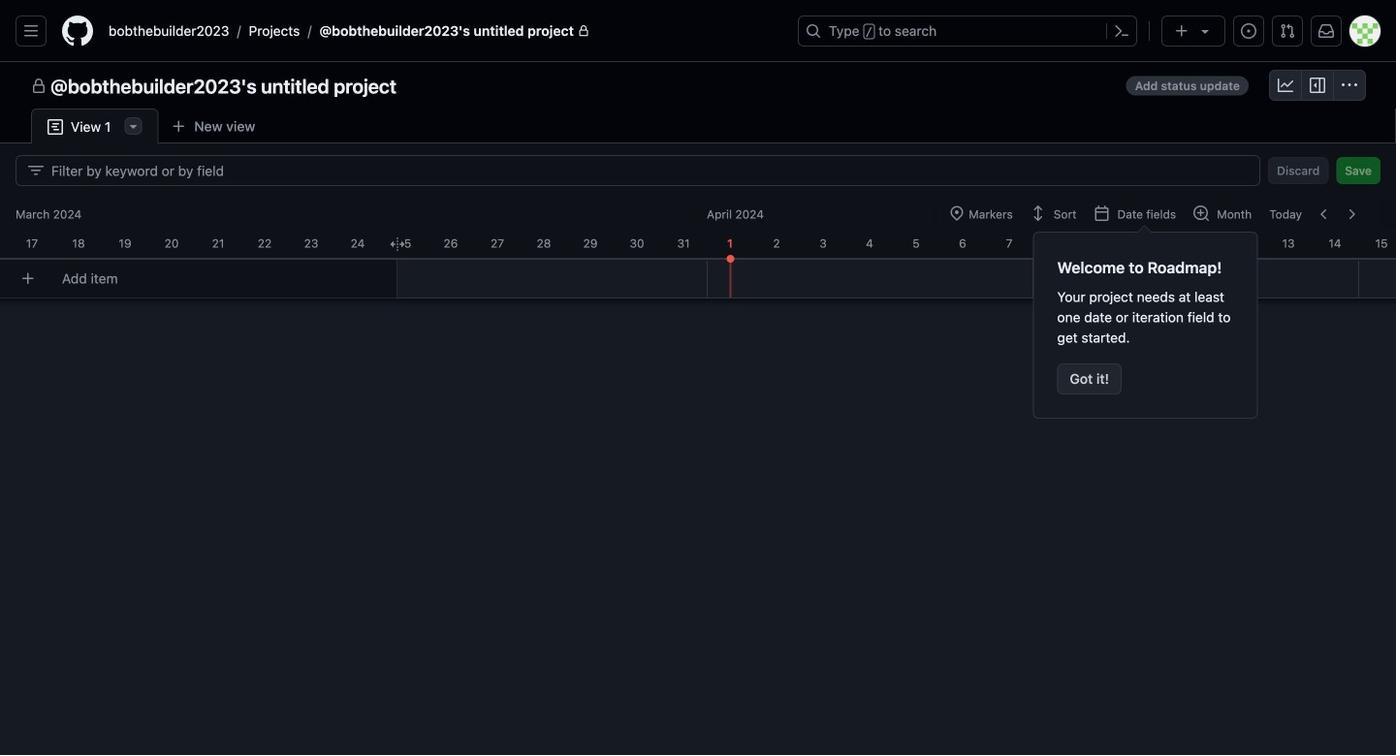 Task type: describe. For each thing, give the bounding box(es) containing it.
sc 9kayk9 0 image inside project 'navigation'
[[31, 79, 47, 94]]

1 vertical spatial sc 9kayk9 0 image
[[48, 119, 63, 135]]

homepage image
[[62, 16, 93, 47]]

2 sc 9kayk9 0 image from the left
[[1311, 78, 1326, 93]]

view options for view 1 image
[[125, 118, 141, 134]]

sc 9kayk9 0 image inside view filters region
[[28, 163, 44, 179]]

drag to resize the table column image
[[390, 237, 406, 252]]

scroll to next date range image
[[1345, 207, 1360, 222]]

1 menu item from the left
[[941, 201, 1022, 228]]

3 menu item from the left
[[1186, 201, 1261, 228]]

2 menu item from the left
[[1022, 201, 1086, 228]]

3 sc 9kayk9 0 image from the left
[[1343, 78, 1358, 93]]

scroll to previous date range image
[[1317, 207, 1333, 222]]

notifications image
[[1319, 23, 1335, 39]]



Task type: locate. For each thing, give the bounding box(es) containing it.
column header
[[4, 198, 1397, 229], [696, 198, 1397, 229], [9, 229, 55, 252], [55, 229, 102, 252], [102, 229, 148, 252], [148, 229, 195, 252], [195, 229, 242, 252], [242, 229, 288, 252], [288, 229, 335, 252], [335, 229, 381, 252], [381, 229, 428, 252], [428, 229, 474, 252], [474, 229, 521, 252], [521, 229, 568, 252], [568, 229, 614, 252], [614, 229, 661, 252], [661, 229, 707, 252], [707, 229, 754, 252], [754, 229, 800, 252], [800, 229, 847, 252], [847, 229, 893, 252], [893, 229, 940, 252], [940, 229, 987, 252], [987, 229, 1033, 252], [1033, 229, 1080, 252], [1080, 229, 1126, 252], [1126, 229, 1173, 252], [1173, 229, 1219, 252], [1219, 229, 1266, 252], [1266, 229, 1313, 252], [1313, 229, 1359, 252], [1359, 229, 1397, 252]]

1 sc 9kayk9 0 image from the left
[[1279, 78, 1294, 93]]

tab list
[[31, 109, 299, 145]]

0 vertical spatial sc 9kayk9 0 image
[[31, 79, 47, 94]]

Filter by keyword or by field field
[[51, 156, 1245, 185]]

2 horizontal spatial sc 9kayk9 0 image
[[1343, 78, 1358, 93]]

git pull request image
[[1281, 23, 1296, 39]]

view filters region
[[16, 155, 1381, 186]]

grid
[[0, 198, 1397, 756]]

Start typing to create a draft, or type hashtag to select a repository text field
[[43, 261, 398, 297]]

command palette image
[[1115, 23, 1130, 39]]

list
[[101, 16, 787, 47]]

2 vertical spatial sc 9kayk9 0 image
[[28, 163, 44, 179]]

0 horizontal spatial sc 9kayk9 0 image
[[1279, 78, 1294, 93]]

triangle down image
[[1198, 23, 1214, 39]]

sc 9kayk9 0 image
[[1279, 78, 1294, 93], [1311, 78, 1326, 93], [1343, 78, 1358, 93]]

tab panel
[[0, 144, 1397, 756]]

sc 9kayk9 0 image
[[31, 79, 47, 94], [48, 119, 63, 135], [28, 163, 44, 179]]

menu item
[[941, 201, 1022, 228], [1022, 201, 1086, 228], [1186, 201, 1261, 228]]

menu bar
[[941, 201, 1381, 419]]

cell
[[727, 255, 735, 263]]

lock image
[[578, 25, 590, 37]]

plus image
[[1175, 23, 1190, 39]]

project navigation
[[0, 62, 1397, 109]]

issue opened image
[[1242, 23, 1257, 39]]

create new item or add existing item image
[[20, 271, 36, 287]]

1 horizontal spatial sc 9kayk9 0 image
[[1311, 78, 1326, 93]]



Task type: vqa. For each thing, say whether or not it's contained in the screenshot.
Plus ICON
yes



